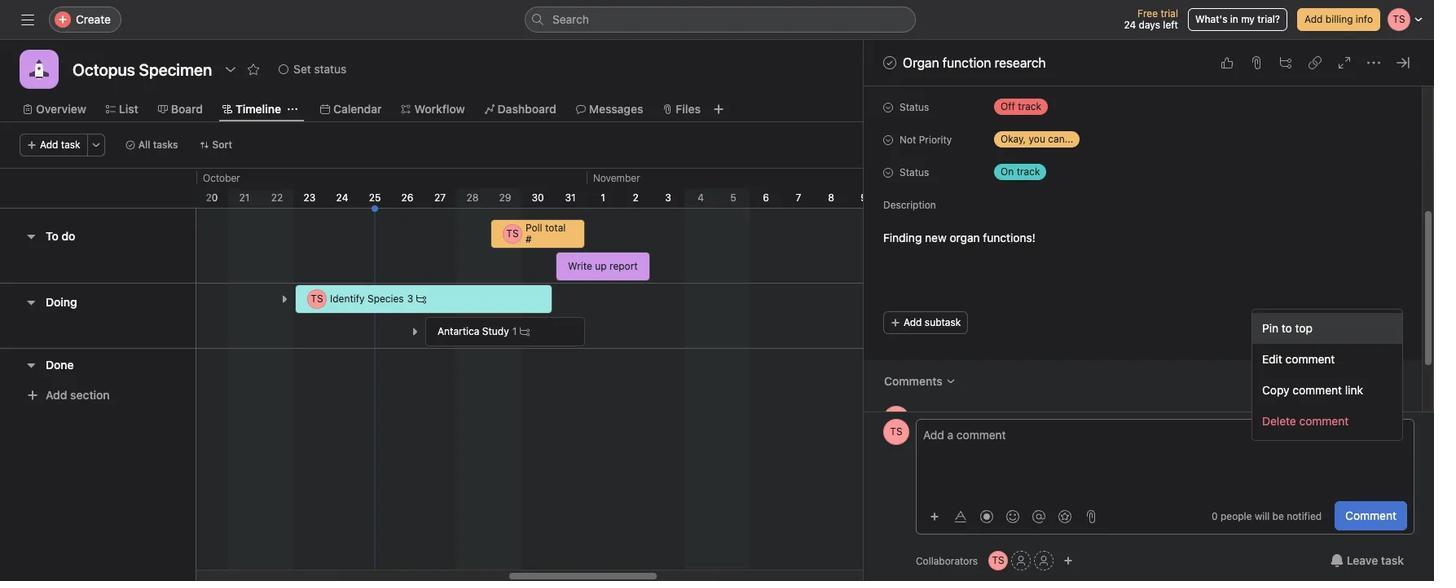Task type: vqa. For each thing, say whether or not it's contained in the screenshot.


Task type: locate. For each thing, give the bounding box(es) containing it.
leave task
[[1347, 553, 1404, 567]]

28
[[467, 192, 479, 204]]

1 vertical spatial track
[[1017, 165, 1040, 178]]

record a video image
[[980, 510, 993, 523]]

write
[[568, 260, 592, 272]]

ts left #
[[506, 227, 519, 240]]

free trial 24 days left
[[1124, 7, 1178, 31]]

comment up the copy comment link
[[1286, 352, 1335, 366]]

november 1
[[593, 172, 640, 204]]

task left ·
[[1056, 411, 1079, 425]]

add left billing
[[1305, 13, 1323, 25]]

section
[[70, 388, 110, 402]]

0 people will be notified
[[1212, 510, 1322, 522]]

0 vertical spatial track
[[1018, 100, 1042, 112]]

3
[[665, 192, 671, 204], [407, 293, 413, 305]]

add for add subtask
[[904, 316, 922, 328]]

calendar link
[[320, 100, 382, 118]]

·
[[1082, 411, 1085, 425]]

add to starred image
[[247, 63, 260, 76]]

track right on
[[1017, 165, 1040, 178]]

add tab image
[[712, 103, 725, 116]]

1 vertical spatial task
[[1056, 411, 1079, 425]]

0 vertical spatial comment
[[1286, 352, 1335, 366]]

track inside dropdown button
[[1018, 100, 1042, 112]]

5
[[730, 192, 736, 204]]

toolbar
[[923, 504, 1103, 528]]

status for on track
[[900, 166, 929, 178]]

status
[[900, 101, 929, 113], [900, 166, 929, 178]]

comment for delete
[[1300, 414, 1349, 428]]

set status
[[294, 62, 347, 76]]

0 horizontal spatial 3
[[407, 293, 413, 305]]

copy comment link
[[1262, 383, 1363, 397]]

0 vertical spatial 24
[[1124, 19, 1136, 31]]

1 vertical spatial 1
[[512, 325, 517, 337]]

26
[[401, 192, 414, 204]]

24 left days
[[1124, 19, 1136, 31]]

0 horizontal spatial ts button
[[883, 419, 910, 445]]

schultz
[[943, 411, 986, 425]]

0 horizontal spatial task
[[61, 139, 80, 151]]

delete comment
[[1262, 414, 1349, 428]]

7
[[796, 192, 801, 204]]

1 vertical spatial comment
[[1293, 383, 1342, 397]]

ts button down record a video icon
[[989, 551, 1008, 570]]

comments
[[884, 374, 943, 388]]

messages link
[[576, 100, 643, 118]]

okay, you can... button
[[988, 128, 1103, 151]]

main content inside organ function research dialog
[[864, 0, 1422, 500]]

add inside button
[[40, 139, 58, 151]]

show subtasks for task antartica study image
[[410, 327, 420, 337]]

None text field
[[68, 55, 216, 84]]

status up the description
[[900, 166, 929, 178]]

collapse task list for the section doing image
[[24, 296, 37, 309]]

off
[[1001, 100, 1015, 112]]

collapse task list for the section done image
[[24, 358, 37, 371]]

1 horizontal spatial 24
[[1124, 19, 1136, 31]]

24 right 23 on the top left of the page
[[336, 192, 348, 204]]

add inside main content
[[904, 316, 922, 328]]

completed image
[[880, 53, 900, 73]]

24
[[1124, 19, 1136, 31], [336, 192, 348, 204]]

track
[[1018, 100, 1042, 112], [1017, 165, 1040, 178]]

timeline
[[236, 102, 281, 116]]

1 vertical spatial 24
[[336, 192, 348, 204]]

3 left leftcount image
[[407, 293, 413, 305]]

2 vertical spatial task
[[1381, 553, 1404, 567]]

more actions for this task image
[[1368, 56, 1381, 69]]

add down 'overview' link
[[40, 139, 58, 151]]

delete
[[1262, 414, 1296, 428]]

be
[[1273, 510, 1284, 522]]

days
[[1139, 19, 1160, 31]]

collaborators
[[916, 555, 978, 567]]

comment button
[[1335, 501, 1407, 531]]

30
[[532, 192, 544, 204]]

add left the subtask
[[904, 316, 922, 328]]

tara schultz link
[[916, 411, 986, 425]]

search list box
[[525, 7, 916, 33]]

to do button
[[46, 222, 75, 251]]

leftcount image
[[417, 294, 426, 304]]

3 left "4"
[[665, 192, 671, 204]]

insert an object image
[[930, 511, 940, 521]]

comment up delete comment
[[1293, 383, 1342, 397]]

0 vertical spatial 3
[[665, 192, 671, 204]]

add or remove collaborators image
[[1064, 556, 1073, 566]]

0 vertical spatial status
[[900, 101, 929, 113]]

track for on track
[[1017, 165, 1040, 178]]

comments button
[[874, 367, 966, 396]]

task right the leave
[[1381, 553, 1404, 567]]

1 status from the top
[[900, 101, 929, 113]]

track right off
[[1018, 100, 1042, 112]]

2 horizontal spatial task
[[1381, 553, 1404, 567]]

november
[[593, 172, 640, 184]]

subtask
[[925, 316, 961, 328]]

notified
[[1287, 510, 1322, 522]]

finding
[[883, 231, 922, 244]]

1 vertical spatial ts button
[[989, 551, 1008, 570]]

description
[[883, 199, 936, 211]]

created
[[989, 411, 1030, 425]]

1 horizontal spatial 1
[[601, 192, 605, 204]]

1 vertical spatial status
[[900, 166, 929, 178]]

organ
[[903, 55, 939, 70]]

dashboard link
[[485, 100, 556, 118]]

full screen image
[[1338, 56, 1351, 69]]

organ function research dialog
[[864, 0, 1434, 581]]

0 vertical spatial task
[[61, 139, 80, 151]]

task for add task
[[61, 139, 80, 151]]

you
[[1029, 133, 1046, 145]]

0 horizontal spatial 24
[[336, 192, 348, 204]]

status up not
[[900, 101, 929, 113]]

pin to top menu item
[[1253, 313, 1403, 344]]

4
[[698, 192, 704, 204]]

what's in my trial?
[[1196, 13, 1280, 25]]

workflow link
[[401, 100, 465, 118]]

23
[[304, 192, 316, 204]]

track inside dropdown button
[[1017, 165, 1040, 178]]

1 left leftcount icon
[[512, 325, 517, 337]]

my
[[1241, 13, 1255, 25]]

can...
[[1048, 133, 1074, 145]]

ts button left tara
[[883, 419, 910, 445]]

main content
[[864, 0, 1422, 500]]

1 horizontal spatial ts button
[[989, 551, 1008, 570]]

0 vertical spatial 1
[[601, 192, 605, 204]]

leftcount image
[[520, 327, 530, 337]]

add down done button
[[46, 388, 67, 402]]

up
[[595, 260, 607, 272]]

all tasks
[[138, 139, 178, 151]]

24 inside free trial 24 days left
[[1124, 19, 1136, 31]]

2 status from the top
[[900, 166, 929, 178]]

expand sidebar image
[[21, 13, 34, 26]]

what's
[[1196, 13, 1228, 25]]

comment for copy
[[1293, 383, 1342, 397]]

identify species
[[330, 293, 404, 305]]

comment down the copy comment link
[[1300, 414, 1349, 428]]

okay, you can...
[[1001, 133, 1074, 145]]

main content containing finding new organ functions!
[[864, 0, 1422, 500]]

status for off track
[[900, 101, 929, 113]]

add inside 'button'
[[46, 388, 67, 402]]

2 vertical spatial comment
[[1300, 414, 1349, 428]]

comment for edit
[[1286, 352, 1335, 366]]

info
[[1356, 13, 1373, 25]]

in
[[1230, 13, 1239, 25]]

ts down record a video icon
[[992, 554, 1005, 566]]

0 vertical spatial ts button
[[883, 419, 910, 445]]

comment
[[1286, 352, 1335, 366], [1293, 383, 1342, 397], [1300, 414, 1349, 428]]

antartica
[[438, 325, 480, 337]]

1 down november
[[601, 192, 605, 204]]

task left more actions image
[[61, 139, 80, 151]]

pin
[[1262, 321, 1279, 335]]

add task button
[[20, 134, 88, 156]]

add section
[[46, 388, 110, 402]]

#
[[526, 233, 532, 245]]

antartica study
[[438, 325, 509, 337]]

to do
[[46, 229, 75, 243]]

top
[[1295, 321, 1313, 335]]

finding new organ functions!
[[883, 231, 1036, 244]]

1 horizontal spatial task
[[1056, 411, 1079, 425]]



Task type: describe. For each thing, give the bounding box(es) containing it.
1 vertical spatial 3
[[407, 293, 413, 305]]

off track
[[1001, 100, 1042, 112]]

search button
[[525, 7, 916, 33]]

more actions image
[[91, 140, 101, 150]]

create
[[76, 12, 111, 26]]

this
[[1033, 411, 1053, 425]]

to
[[1282, 321, 1292, 335]]

tasks
[[153, 139, 178, 151]]

organ function research
[[903, 55, 1046, 70]]

october
[[203, 172, 240, 184]]

22
[[271, 192, 283, 204]]

all
[[138, 139, 150, 151]]

25
[[369, 192, 381, 204]]

add billing info button
[[1297, 8, 1381, 31]]

list
[[119, 102, 138, 116]]

list link
[[106, 100, 138, 118]]

1 horizontal spatial 3
[[665, 192, 671, 204]]

formatting image
[[954, 510, 967, 523]]

add section button
[[20, 381, 116, 410]]

trial
[[1161, 7, 1178, 20]]

add subtask image
[[1280, 56, 1293, 69]]

comment
[[1346, 509, 1397, 522]]

total
[[545, 222, 566, 234]]

calendar
[[333, 102, 382, 116]]

on track button
[[988, 161, 1086, 183]]

search
[[553, 12, 589, 26]]

0
[[1212, 510, 1218, 522]]

0 likes. click to like this task image
[[1221, 56, 1234, 69]]

all tasks button
[[118, 134, 185, 156]]

doing button
[[46, 288, 77, 317]]

edit comment
[[1262, 352, 1335, 366]]

add task
[[40, 139, 80, 151]]

priority
[[919, 134, 952, 146]]

copy task link image
[[1309, 56, 1322, 69]]

new
[[925, 231, 947, 244]]

left
[[1163, 19, 1178, 31]]

edit
[[1262, 352, 1283, 366]]

attachments: add a file to this task, organ function research image
[[1250, 56, 1263, 69]]

8
[[828, 192, 834, 204]]

task inside main content
[[1056, 411, 1079, 425]]

on
[[1001, 165, 1014, 178]]

track for off track
[[1018, 100, 1042, 112]]

board
[[171, 102, 203, 116]]

report
[[610, 260, 638, 272]]

tab actions image
[[288, 104, 297, 114]]

0 horizontal spatial 1
[[512, 325, 517, 337]]

billing
[[1326, 13, 1353, 25]]

poll
[[526, 222, 542, 234]]

add billing info
[[1305, 13, 1373, 25]]

identify
[[330, 293, 365, 305]]

add for add task
[[40, 139, 58, 151]]

study
[[482, 325, 509, 337]]

29
[[499, 192, 511, 204]]

trial?
[[1258, 13, 1280, 25]]

1 inside november 1
[[601, 192, 605, 204]]

create button
[[49, 7, 121, 33]]

add for add billing info
[[1305, 13, 1323, 25]]

pin to top
[[1262, 321, 1313, 335]]

leave task button
[[1320, 546, 1415, 575]]

people
[[1221, 510, 1252, 522]]

organ
[[950, 231, 980, 244]]

attach a file or paste an image image
[[1085, 510, 1098, 523]]

tara
[[916, 411, 940, 425]]

31
[[565, 192, 576, 204]]

done
[[46, 357, 74, 371]]

what's in my trial? button
[[1188, 8, 1288, 31]]

Completed checkbox
[[880, 53, 900, 73]]

27
[[434, 192, 446, 204]]

ts down the comments
[[890, 425, 903, 438]]

show options image
[[224, 63, 237, 76]]

20
[[206, 192, 218, 204]]

copy
[[1262, 383, 1290, 397]]

toolbar inside organ function research dialog
[[923, 504, 1103, 528]]

add for add section
[[46, 388, 67, 402]]

done button
[[46, 350, 74, 379]]

6
[[763, 192, 769, 204]]

ts left identify
[[311, 293, 323, 305]]

files
[[676, 102, 701, 116]]

poll total #
[[526, 222, 566, 245]]

okay,
[[1001, 133, 1026, 145]]

add subtask
[[904, 316, 961, 328]]

set
[[294, 62, 311, 76]]

show subtasks for task identify species image
[[280, 294, 289, 304]]

do
[[61, 229, 75, 243]]

not
[[900, 134, 916, 146]]

at mention image
[[1033, 510, 1046, 523]]

sort button
[[192, 134, 240, 156]]

board link
[[158, 100, 203, 118]]

leave
[[1347, 553, 1378, 567]]

rocket image
[[29, 59, 49, 79]]

add subtask button
[[883, 311, 968, 334]]

2
[[633, 192, 639, 204]]

21
[[239, 192, 250, 204]]

overview
[[36, 102, 86, 116]]

close details image
[[1397, 56, 1410, 69]]

appreciations image
[[1059, 510, 1072, 523]]

function
[[943, 55, 991, 70]]

emoji image
[[1006, 510, 1020, 523]]

dashboard
[[498, 102, 556, 116]]

task for leave task
[[1381, 553, 1404, 567]]

collapse task list for the section to do image
[[24, 230, 37, 243]]



